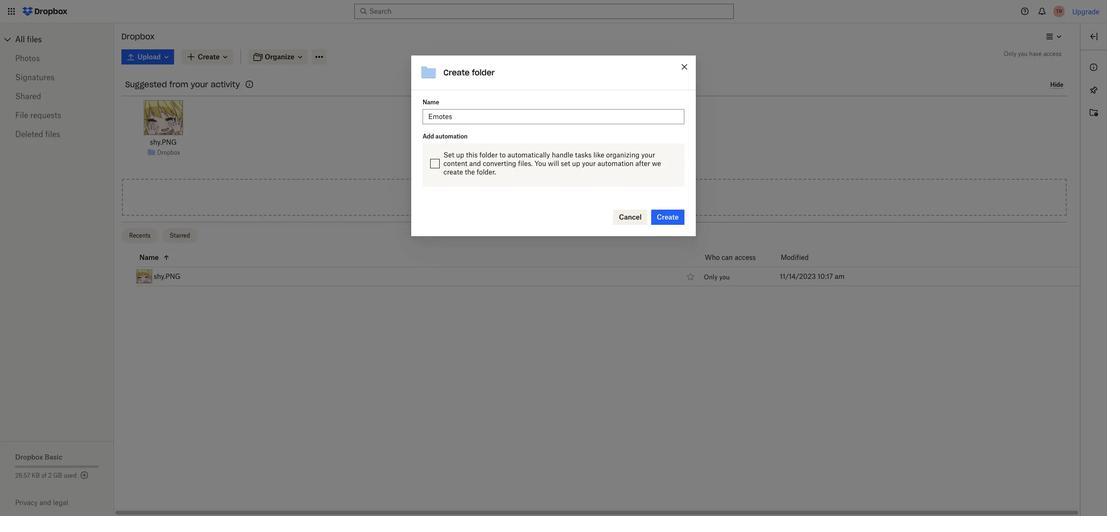 Task type: describe. For each thing, give the bounding box(es) containing it.
access inside table
[[735, 253, 756, 261]]

photos
[[15, 54, 40, 63]]

28.57 kb of 2 gb used
[[15, 472, 77, 479]]

deleted files link
[[15, 125, 99, 144]]

folder inside set up this folder to automatically handle tasks like organizing your content and converting files. you will set up your automation after we create the folder.
[[480, 151, 498, 159]]

signatures link
[[15, 68, 99, 87]]

create folder dialog
[[411, 55, 696, 236]]

privacy and legal
[[15, 499, 68, 507]]

suggested
[[125, 80, 167, 89]]

create button
[[651, 210, 685, 225]]

gb
[[53, 472, 62, 479]]

modified
[[781, 253, 809, 261]]

of
[[41, 472, 47, 479]]

11/14/2023 10:17 am
[[780, 272, 845, 280]]

open details pane image
[[1089, 31, 1100, 42]]

set up this folder to automatically handle tasks like organizing your content and converting files. you will set up your automation after we create the folder.
[[444, 151, 661, 176]]

requests
[[30, 111, 61, 120]]

add
[[423, 133, 434, 140]]

/shy.png image
[[144, 100, 183, 135]]

0 vertical spatial shy.png
[[150, 138, 177, 146]]

0 horizontal spatial and
[[39, 499, 51, 507]]

only you have access
[[1004, 50, 1062, 57]]

automatically
[[508, 151, 550, 159]]

shared link
[[15, 87, 99, 106]]

add to starred image
[[685, 271, 697, 282]]

folder.
[[477, 168, 496, 176]]

0 vertical spatial shy.png link
[[150, 137, 177, 148]]

tasks
[[575, 151, 592, 159]]

1 horizontal spatial up
[[572, 159, 580, 167]]

we
[[652, 159, 661, 167]]

organizing
[[606, 151, 640, 159]]

am
[[835, 272, 845, 280]]

activity
[[211, 80, 240, 89]]

file
[[15, 111, 28, 120]]

1 horizontal spatial your
[[582, 159, 596, 167]]

name inside button
[[140, 253, 159, 261]]

0 vertical spatial up
[[456, 151, 464, 159]]

all
[[15, 35, 25, 44]]

from
[[169, 80, 188, 89]]

basic
[[45, 453, 62, 461]]

name shy.png, modified 11/14/2023 10:17 am, element
[[114, 267, 1081, 286]]

create for create folder
[[444, 68, 470, 77]]

modified button
[[781, 252, 834, 263]]

handle
[[552, 151, 573, 159]]

will
[[548, 159, 559, 167]]

dropbox link
[[157, 148, 180, 157]]

shy.png link inside table
[[154, 271, 181, 282]]

file requests
[[15, 111, 61, 120]]

privacy
[[15, 499, 38, 507]]

who can access
[[705, 253, 756, 261]]

used
[[64, 472, 77, 479]]

kb
[[32, 472, 40, 479]]

after
[[636, 159, 650, 167]]

cancel button
[[614, 210, 648, 225]]

you for only you
[[720, 273, 730, 281]]

only for only you
[[704, 273, 718, 281]]

deleted
[[15, 130, 43, 139]]

photos link
[[15, 49, 99, 68]]

set
[[561, 159, 570, 167]]

create for create
[[657, 213, 679, 221]]

you
[[535, 159, 546, 167]]

files for all files
[[27, 35, 42, 44]]

only you
[[704, 273, 730, 281]]



Task type: locate. For each thing, give the bounding box(es) containing it.
access
[[1044, 50, 1062, 57], [735, 253, 756, 261]]

28.57
[[15, 472, 30, 479]]

starred button
[[162, 228, 198, 243]]

create folder
[[444, 68, 495, 77]]

1 vertical spatial shy.png
[[154, 272, 181, 280]]

up
[[456, 151, 464, 159], [572, 159, 580, 167]]

shy.png
[[150, 138, 177, 146], [154, 272, 181, 280]]

dropbox logo - go to the homepage image
[[19, 4, 71, 19]]

you down can
[[720, 273, 730, 281]]

0 horizontal spatial name
[[140, 253, 159, 261]]

and down this at the left of page
[[469, 159, 481, 167]]

1 horizontal spatial files
[[45, 130, 60, 139]]

cancel
[[619, 213, 642, 221]]

recents
[[129, 232, 151, 239]]

this
[[466, 151, 478, 159]]

0 horizontal spatial automation
[[436, 133, 468, 140]]

table
[[114, 248, 1081, 286]]

10:17
[[818, 272, 833, 280]]

1 horizontal spatial name
[[423, 99, 439, 106]]

1 horizontal spatial automation
[[598, 159, 634, 167]]

0 vertical spatial folder
[[472, 68, 495, 77]]

0 vertical spatial your
[[191, 80, 208, 89]]

shy.png link right /shy.png icon
[[154, 271, 181, 282]]

and left legal
[[39, 499, 51, 507]]

and inside set up this folder to automatically handle tasks like organizing your content and converting files. you will set up your automation after we create the folder.
[[469, 159, 481, 167]]

1 vertical spatial only
[[704, 273, 718, 281]]

to
[[500, 151, 506, 159]]

1 horizontal spatial access
[[1044, 50, 1062, 57]]

open information panel image
[[1089, 62, 1100, 73]]

0 vertical spatial and
[[469, 159, 481, 167]]

only
[[1004, 50, 1017, 57], [704, 273, 718, 281]]

only down who
[[704, 273, 718, 281]]

2 vertical spatial dropbox
[[15, 453, 43, 461]]

1 vertical spatial your
[[642, 151, 655, 159]]

name up add
[[423, 99, 439, 106]]

0 vertical spatial only
[[1004, 50, 1017, 57]]

can
[[722, 253, 733, 261]]

your
[[191, 80, 208, 89], [642, 151, 655, 159], [582, 159, 596, 167]]

privacy and legal link
[[15, 499, 114, 507]]

files.
[[518, 159, 533, 167]]

up right set
[[572, 159, 580, 167]]

like
[[594, 151, 605, 159]]

shared
[[15, 92, 41, 101]]

deleted files
[[15, 130, 60, 139]]

folder
[[472, 68, 495, 77], [480, 151, 498, 159]]

1 vertical spatial up
[[572, 159, 580, 167]]

dropbox for dropbox link
[[157, 149, 180, 156]]

Name text field
[[428, 111, 679, 122]]

automation down the organizing
[[598, 159, 634, 167]]

shy.png link
[[150, 137, 177, 148], [154, 271, 181, 282]]

name
[[423, 99, 439, 106], [140, 253, 159, 261]]

converting
[[483, 159, 516, 167]]

0 vertical spatial you
[[1018, 50, 1028, 57]]

shy.png link up dropbox link
[[150, 137, 177, 148]]

0 horizontal spatial files
[[27, 35, 42, 44]]

your up after
[[642, 151, 655, 159]]

your down tasks
[[582, 159, 596, 167]]

1 horizontal spatial create
[[657, 213, 679, 221]]

name button
[[140, 252, 682, 263]]

0 vertical spatial name
[[423, 99, 439, 106]]

0 horizontal spatial you
[[720, 273, 730, 281]]

automation inside set up this folder to automatically handle tasks like organizing your content and converting files. you will set up your automation after we create the folder.
[[598, 159, 634, 167]]

the
[[465, 168, 475, 176]]

0 vertical spatial create
[[444, 68, 470, 77]]

1 vertical spatial you
[[720, 273, 730, 281]]

0 vertical spatial files
[[27, 35, 42, 44]]

dropbox for dropbox basic
[[15, 453, 43, 461]]

0 horizontal spatial dropbox
[[15, 453, 43, 461]]

recents button
[[121, 228, 158, 243]]

you left have
[[1018, 50, 1028, 57]]

create
[[444, 68, 470, 77], [657, 213, 679, 221]]

2 vertical spatial your
[[582, 159, 596, 167]]

only left have
[[1004, 50, 1017, 57]]

0 vertical spatial automation
[[436, 133, 468, 140]]

global header element
[[0, 0, 1108, 23]]

1 vertical spatial files
[[45, 130, 60, 139]]

2 horizontal spatial dropbox
[[157, 149, 180, 156]]

automation up set
[[436, 133, 468, 140]]

have
[[1030, 50, 1042, 57]]

shy.png up dropbox link
[[150, 138, 177, 146]]

automation
[[436, 133, 468, 140], [598, 159, 634, 167]]

1 vertical spatial name
[[140, 253, 159, 261]]

starred
[[170, 232, 190, 239]]

1 horizontal spatial and
[[469, 159, 481, 167]]

your right from
[[191, 80, 208, 89]]

dropbox basic
[[15, 453, 62, 461]]

1 horizontal spatial dropbox
[[121, 32, 155, 41]]

you
[[1018, 50, 1028, 57], [720, 273, 730, 281]]

upgrade link
[[1073, 7, 1100, 15]]

and
[[469, 159, 481, 167], [39, 499, 51, 507]]

2
[[48, 472, 52, 479]]

create
[[444, 168, 463, 176]]

only you button
[[704, 273, 730, 281]]

content
[[444, 159, 468, 167]]

legal
[[53, 499, 68, 507]]

1 vertical spatial shy.png link
[[154, 271, 181, 282]]

0 horizontal spatial your
[[191, 80, 208, 89]]

you for only you have access
[[1018, 50, 1028, 57]]

dropbox
[[121, 32, 155, 41], [157, 149, 180, 156], [15, 453, 43, 461]]

0 horizontal spatial access
[[735, 253, 756, 261]]

2 horizontal spatial your
[[642, 151, 655, 159]]

1 vertical spatial create
[[657, 213, 679, 221]]

name up /shy.png icon
[[140, 253, 159, 261]]

who
[[705, 253, 720, 261]]

files down file requests link
[[45, 130, 60, 139]]

0 vertical spatial dropbox
[[121, 32, 155, 41]]

upgrade
[[1073, 7, 1100, 15]]

1 vertical spatial and
[[39, 499, 51, 507]]

up up content at the left top
[[456, 151, 464, 159]]

suggested from your activity
[[125, 80, 240, 89]]

name inside create folder dialog
[[423, 99, 439, 106]]

all files link
[[15, 32, 114, 47]]

get more space image
[[79, 470, 90, 481]]

1 vertical spatial automation
[[598, 159, 634, 167]]

file requests link
[[15, 106, 99, 125]]

0 horizontal spatial create
[[444, 68, 470, 77]]

1 vertical spatial folder
[[480, 151, 498, 159]]

only for only you have access
[[1004, 50, 1017, 57]]

files
[[27, 35, 42, 44], [45, 130, 60, 139]]

/shy.png image
[[136, 269, 152, 284]]

only inside name shy.png, modified 11/14/2023 10:17 am, element
[[704, 273, 718, 281]]

1 horizontal spatial you
[[1018, 50, 1028, 57]]

0 vertical spatial access
[[1044, 50, 1062, 57]]

access right have
[[1044, 50, 1062, 57]]

signatures
[[15, 73, 54, 82]]

access right can
[[735, 253, 756, 261]]

files for deleted files
[[45, 130, 60, 139]]

open activity image
[[1089, 107, 1100, 119]]

you inside name shy.png, modified 11/14/2023 10:17 am, element
[[720, 273, 730, 281]]

1 vertical spatial dropbox
[[157, 149, 180, 156]]

table containing name
[[114, 248, 1081, 286]]

files right all
[[27, 35, 42, 44]]

0 horizontal spatial up
[[456, 151, 464, 159]]

create inside button
[[657, 213, 679, 221]]

1 vertical spatial access
[[735, 253, 756, 261]]

11/14/2023
[[780, 272, 816, 280]]

1 horizontal spatial only
[[1004, 50, 1017, 57]]

all files
[[15, 35, 42, 44]]

add automation
[[423, 133, 468, 140]]

shy.png inside table
[[154, 272, 181, 280]]

shy.png right /shy.png icon
[[154, 272, 181, 280]]

open pinned items image
[[1089, 84, 1100, 96]]

0 horizontal spatial only
[[704, 273, 718, 281]]

set
[[444, 151, 454, 159]]



Task type: vqa. For each thing, say whether or not it's contained in the screenshot.
the
yes



